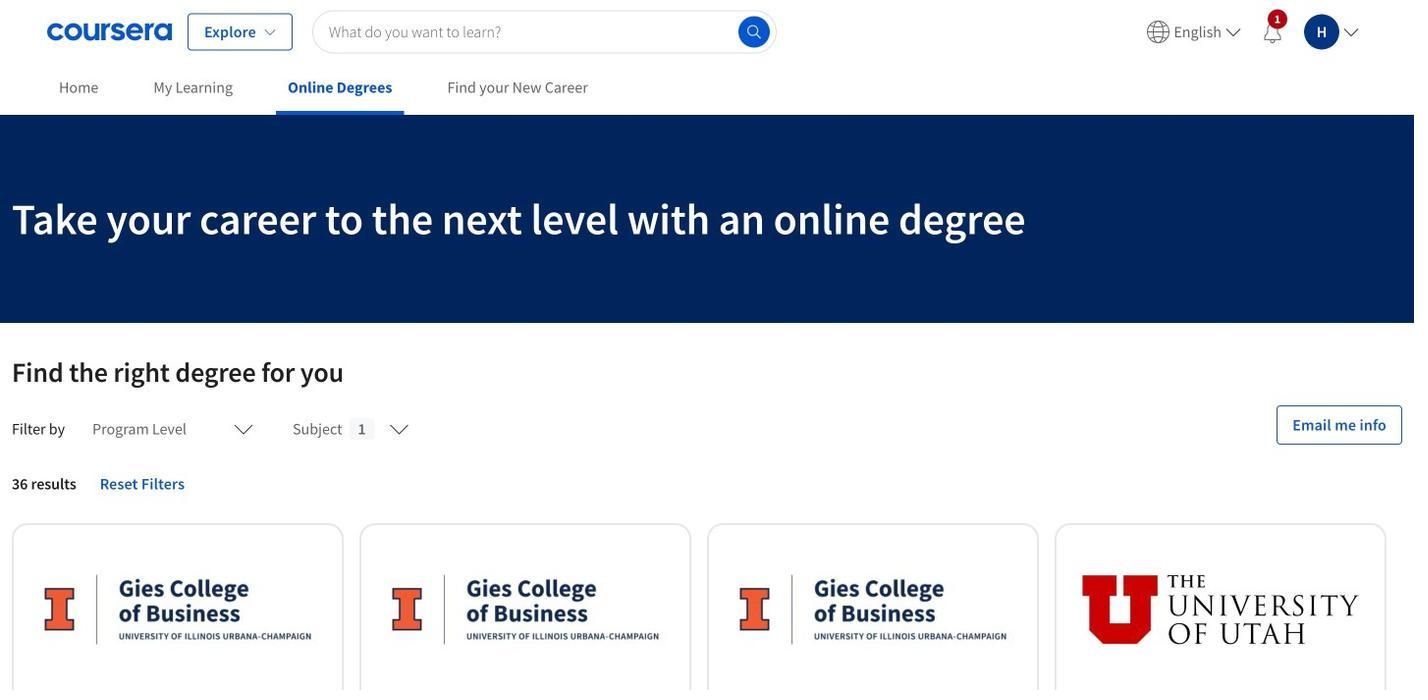 Task type: vqa. For each thing, say whether or not it's contained in the screenshot.
Coursera image
yes



Task type: locate. For each thing, give the bounding box(es) containing it.
None search field
[[312, 10, 777, 54]]

coursera image
[[47, 16, 172, 48]]

menu
[[1139, 0, 1368, 64]]

What do you want to learn? text field
[[312, 10, 777, 54]]



